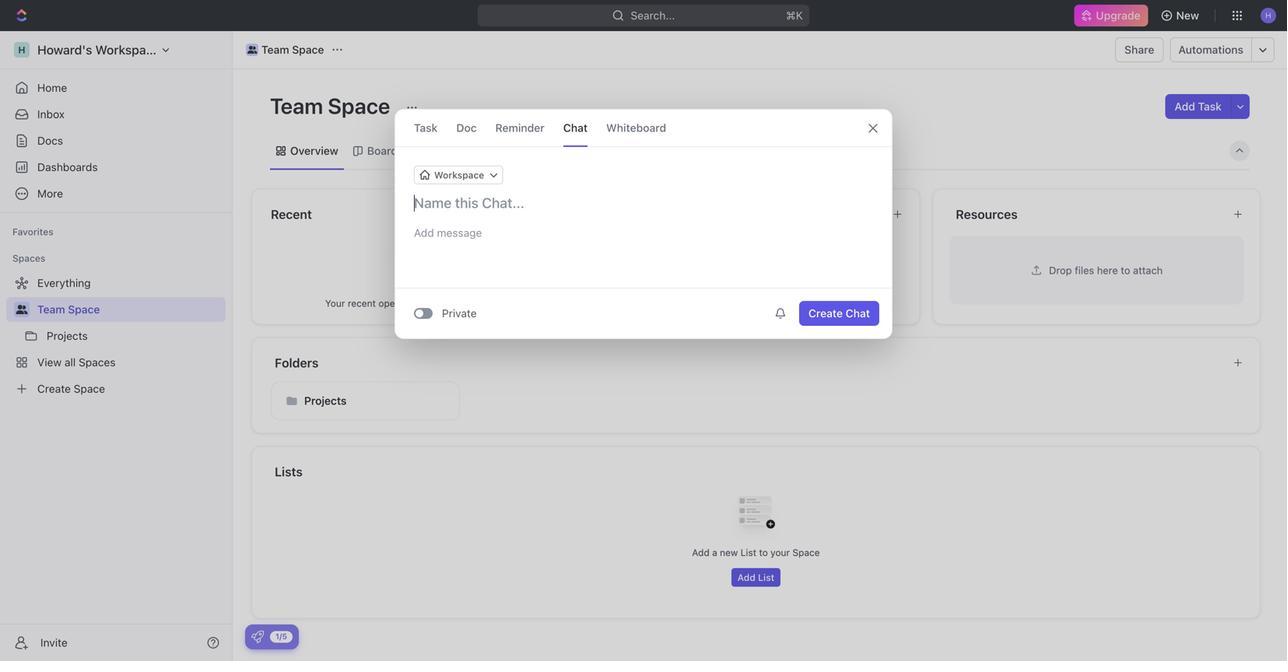 Task type: describe. For each thing, give the bounding box(es) containing it.
dashboards link
[[6, 155, 226, 180]]

list link
[[423, 140, 445, 162]]

a
[[712, 548, 717, 558]]

whiteboard
[[606, 121, 666, 134]]

chat inside button
[[846, 307, 870, 320]]

favorites
[[12, 226, 54, 237]]

whiteboard button
[[606, 110, 666, 146]]

opened
[[379, 298, 412, 309]]

reminder button
[[495, 110, 545, 146]]

upgrade link
[[1074, 5, 1148, 26]]

Name this Chat... field
[[395, 194, 892, 212]]

your
[[325, 298, 345, 309]]

user group image inside team space tree
[[16, 305, 28, 314]]

workspace button
[[414, 166, 503, 184]]

task inside add task "button"
[[1198, 100, 1222, 113]]

1 vertical spatial list
[[741, 548, 757, 558]]

0 vertical spatial to
[[1121, 265, 1130, 276]]

new
[[1177, 9, 1199, 22]]

drop
[[1049, 265, 1072, 276]]

calendar link
[[471, 140, 520, 162]]

create
[[809, 307, 843, 320]]

onboarding checklist button image
[[251, 631, 264, 644]]

workspace
[[434, 170, 484, 181]]

private
[[442, 307, 477, 320]]

1 vertical spatial docs
[[761, 298, 783, 309]]

inbox link
[[6, 102, 226, 127]]

haven't
[[677, 298, 710, 309]]

home
[[37, 81, 67, 94]]

table link
[[603, 140, 634, 162]]

dashboards
[[37, 161, 98, 174]]

task button
[[414, 110, 438, 146]]

favorites button
[[6, 223, 60, 241]]

no recent items image
[[384, 235, 447, 297]]

new
[[720, 548, 738, 558]]

lists
[[275, 465, 303, 479]]

0 horizontal spatial to
[[759, 548, 768, 558]]

chat button
[[563, 110, 588, 146]]

your
[[771, 548, 790, 558]]

doc button
[[456, 110, 477, 146]]

files
[[1075, 265, 1094, 276]]

new button
[[1155, 3, 1209, 28]]

space inside tree
[[68, 303, 100, 316]]

drop files here to attach
[[1049, 265, 1163, 276]]

sidebar navigation
[[0, 31, 233, 662]]

1 vertical spatial to
[[786, 298, 795, 309]]

add a new list to your space
[[692, 548, 820, 558]]

folders
[[275, 356, 319, 370]]

invite
[[40, 637, 68, 650]]

team space inside tree
[[37, 303, 100, 316]]

folders button
[[274, 354, 1220, 372]]

team space tree
[[6, 271, 226, 402]]

you haven't added any docs to this location.
[[659, 298, 854, 309]]

resources
[[956, 207, 1018, 222]]

show
[[458, 298, 481, 309]]

share button
[[1115, 37, 1164, 62]]

add task button
[[1166, 94, 1231, 119]]

here.
[[483, 298, 506, 309]]

added
[[712, 298, 740, 309]]

⌘k
[[786, 9, 803, 22]]



Task type: locate. For each thing, give the bounding box(es) containing it.
0 vertical spatial docs
[[37, 134, 63, 147]]

add for add a new list to your space
[[692, 548, 710, 558]]

1 horizontal spatial docs
[[761, 298, 783, 309]]

gantt link
[[546, 140, 578, 162]]

will
[[441, 298, 455, 309]]

add down add a new list to your space
[[738, 572, 756, 583]]

task up list link
[[414, 121, 438, 134]]

2 vertical spatial team space
[[37, 303, 100, 316]]

task
[[1198, 100, 1222, 113], [414, 121, 438, 134]]

1 horizontal spatial add
[[738, 572, 756, 583]]

board
[[367, 144, 398, 157]]

add for add list
[[738, 572, 756, 583]]

doc
[[456, 121, 477, 134]]

0 horizontal spatial user group image
[[16, 305, 28, 314]]

share
[[1125, 43, 1155, 56]]

to left 'your'
[[759, 548, 768, 558]]

list right new
[[741, 548, 757, 558]]

list up workspace button
[[427, 144, 445, 157]]

chat
[[563, 121, 588, 134], [846, 307, 870, 320]]

gantt
[[549, 144, 578, 157]]

add inside button
[[738, 572, 756, 583]]

overview
[[290, 144, 338, 157]]

1 vertical spatial team space link
[[37, 297, 223, 322]]

0 horizontal spatial docs
[[37, 134, 63, 147]]

team space
[[262, 43, 324, 56], [270, 93, 395, 119], [37, 303, 100, 316]]

calendar
[[474, 144, 520, 157]]

recent
[[348, 298, 376, 309]]

no lists icon. image
[[725, 485, 787, 547]]

here
[[1097, 265, 1118, 276]]

1 vertical spatial team space
[[270, 93, 395, 119]]

0 vertical spatial team space link
[[242, 40, 328, 59]]

2 horizontal spatial list
[[758, 572, 775, 583]]

your recent opened items will show here.
[[325, 298, 506, 309]]

projects
[[304, 395, 347, 407]]

docs link
[[6, 128, 226, 153]]

add
[[1175, 100, 1195, 113], [692, 548, 710, 558], [738, 572, 756, 583]]

add list
[[738, 572, 775, 583]]

board link
[[364, 140, 398, 162]]

1 vertical spatial add
[[692, 548, 710, 558]]

0 vertical spatial chat
[[563, 121, 588, 134]]

docs inside the sidebar navigation
[[37, 134, 63, 147]]

create chat
[[809, 307, 870, 320]]

2 vertical spatial add
[[738, 572, 756, 583]]

0 vertical spatial list
[[427, 144, 445, 157]]

2 vertical spatial list
[[758, 572, 775, 583]]

lists button
[[274, 463, 1242, 481]]

docs
[[37, 134, 63, 147], [761, 298, 783, 309]]

upgrade
[[1096, 9, 1141, 22]]

add left the a
[[692, 548, 710, 558]]

1/5
[[276, 632, 287, 641]]

add list button
[[731, 569, 781, 587]]

no most used docs image
[[725, 235, 787, 297]]

user group image
[[247, 46, 257, 54], [16, 305, 28, 314]]

0 horizontal spatial chat
[[563, 121, 588, 134]]

any
[[743, 298, 758, 309]]

add inside "button"
[[1175, 100, 1195, 113]]

items
[[414, 298, 438, 309]]

workspace button
[[414, 166, 503, 184]]

projects button
[[271, 382, 460, 421]]

docs down inbox
[[37, 134, 63, 147]]

resources button
[[955, 205, 1220, 224]]

1 horizontal spatial list
[[741, 548, 757, 558]]

to left 'this'
[[786, 298, 795, 309]]

1 vertical spatial team
[[270, 93, 323, 119]]

team
[[262, 43, 289, 56], [270, 93, 323, 119], [37, 303, 65, 316]]

1 vertical spatial chat
[[846, 307, 870, 320]]

spaces
[[12, 253, 45, 264]]

1 vertical spatial task
[[414, 121, 438, 134]]

1 horizontal spatial team space link
[[242, 40, 328, 59]]

recent
[[271, 207, 312, 222]]

dialog
[[395, 109, 893, 339]]

automations
[[1179, 43, 1244, 56]]

chat up gantt in the left top of the page
[[563, 121, 588, 134]]

2 vertical spatial to
[[759, 548, 768, 558]]

location.
[[816, 298, 854, 309]]

1 horizontal spatial to
[[786, 298, 795, 309]]

team space link inside tree
[[37, 297, 223, 322]]

0 vertical spatial team
[[262, 43, 289, 56]]

dialog containing task
[[395, 109, 893, 339]]

inbox
[[37, 108, 65, 121]]

1 horizontal spatial task
[[1198, 100, 1222, 113]]

create chat button
[[799, 301, 879, 326]]

team inside team space tree
[[37, 303, 65, 316]]

list inside button
[[758, 572, 775, 583]]

table
[[607, 144, 634, 157]]

0 horizontal spatial list
[[427, 144, 445, 157]]

0 vertical spatial user group image
[[247, 46, 257, 54]]

chat right create
[[846, 307, 870, 320]]

automations button
[[1171, 38, 1252, 61]]

list
[[427, 144, 445, 157], [741, 548, 757, 558], [758, 572, 775, 583]]

attach
[[1133, 265, 1163, 276]]

task down 'automations' button
[[1198, 100, 1222, 113]]

overview link
[[287, 140, 338, 162]]

home link
[[6, 75, 226, 100]]

0 vertical spatial team space
[[262, 43, 324, 56]]

0 horizontal spatial team space link
[[37, 297, 223, 322]]

to
[[1121, 265, 1130, 276], [786, 298, 795, 309], [759, 548, 768, 558]]

0 vertical spatial task
[[1198, 100, 1222, 113]]

search...
[[631, 9, 675, 22]]

onboarding checklist button element
[[251, 631, 264, 644]]

1 vertical spatial user group image
[[16, 305, 28, 314]]

add for add task
[[1175, 100, 1195, 113]]

add down 'automations' button
[[1175, 100, 1195, 113]]

this
[[797, 298, 813, 309]]

2 vertical spatial team
[[37, 303, 65, 316]]

reminder
[[495, 121, 545, 134]]

1 horizontal spatial user group image
[[247, 46, 257, 54]]

0 vertical spatial add
[[1175, 100, 1195, 113]]

list down add a new list to your space
[[758, 572, 775, 583]]

2 horizontal spatial to
[[1121, 265, 1130, 276]]

to right here
[[1121, 265, 1130, 276]]

0 horizontal spatial add
[[692, 548, 710, 558]]

docs right any
[[761, 298, 783, 309]]

2 horizontal spatial add
[[1175, 100, 1195, 113]]

space
[[292, 43, 324, 56], [328, 93, 390, 119], [68, 303, 100, 316], [793, 548, 820, 558]]

1 horizontal spatial chat
[[846, 307, 870, 320]]

team space link
[[242, 40, 328, 59], [37, 297, 223, 322]]

you
[[659, 298, 675, 309]]

add task
[[1175, 100, 1222, 113]]

0 horizontal spatial task
[[414, 121, 438, 134]]



Task type: vqa. For each thing, say whether or not it's contained in the screenshot.
bottommost the to
yes



